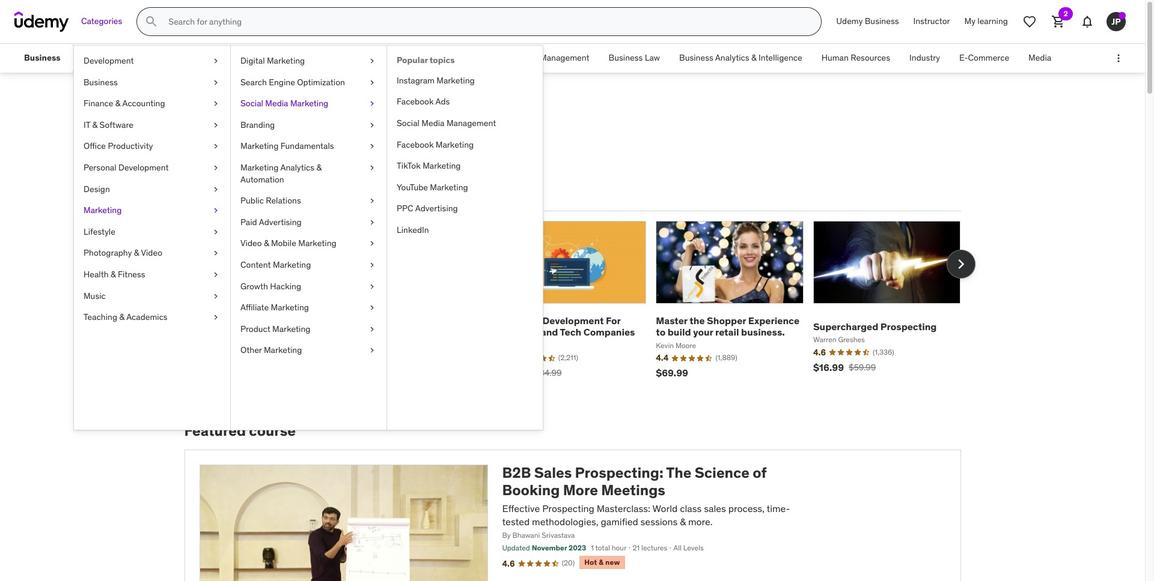 Task type: vqa. For each thing, say whether or not it's contained in the screenshot.
the right •
no



Task type: locate. For each thing, give the bounding box(es) containing it.
xsmall image inside digital marketing link
[[367, 55, 377, 67]]

business.
[[741, 327, 785, 339]]

personal development link
[[74, 157, 230, 179]]

0 horizontal spatial business link
[[14, 44, 70, 73]]

linkedin
[[397, 225, 429, 236]]

0 horizontal spatial advertising
[[259, 217, 302, 228]]

xsmall image inside "product marketing" link
[[367, 324, 377, 336]]

1 horizontal spatial advertising
[[415, 203, 458, 214]]

prospecting
[[881, 321, 937, 333], [542, 503, 594, 515]]

media link
[[1019, 44, 1061, 73]]

youtube marketing link
[[387, 177, 543, 199]]

courses up most popular
[[184, 153, 240, 172]]

xsmall image inside growth hacking link
[[367, 281, 377, 293]]

management right project
[[540, 52, 589, 63]]

project management link
[[501, 44, 599, 73]]

social media marketing link
[[231, 93, 387, 115]]

to left build
[[656, 327, 666, 339]]

teaching
[[84, 312, 117, 323]]

& right finance
[[115, 98, 120, 109]]

1 vertical spatial facebook
[[397, 139, 434, 150]]

digital
[[240, 55, 265, 66]]

1 horizontal spatial media
[[422, 118, 445, 129]]

2
[[1064, 9, 1068, 18]]

0 vertical spatial development
[[84, 55, 134, 66]]

facebook down the instagram
[[397, 96, 434, 107]]

xsmall image for development
[[211, 55, 221, 67]]

0 vertical spatial prospecting
[[881, 321, 937, 333]]

2 vertical spatial development
[[542, 315, 604, 327]]

featured course
[[184, 422, 296, 441]]

1 facebook from the top
[[397, 96, 434, 107]]

media for facebook ads
[[422, 118, 445, 129]]

media for search engine optimization
[[265, 98, 288, 109]]

sales inside b2b sales prospecting: the science of booking more meetings effective prospecting masterclass: world class sales process, time- tested methodologies, gamified sessions & more. by bhawani srivastava
[[534, 464, 572, 483]]

personal
[[84, 162, 116, 173]]

paid
[[240, 217, 257, 228]]

carousel element
[[184, 221, 975, 395]]

social
[[240, 98, 263, 109], [397, 118, 420, 129]]

xsmall image for affiliate marketing
[[367, 302, 377, 314]]

xsmall image inside it & software link
[[211, 119, 221, 131]]

video down "paid"
[[240, 238, 262, 249]]

project management
[[511, 52, 589, 63]]

udemy business
[[836, 16, 899, 27]]

other marketing link
[[231, 340, 387, 362]]

video & mobile marketing link
[[231, 233, 387, 255]]

companies
[[583, 327, 635, 339]]

business development for startups and tech companies link
[[499, 315, 635, 339]]

instagram marketing link
[[387, 70, 543, 92]]

xsmall image inside public relations link
[[367, 195, 377, 207]]

lifestyle link
[[74, 222, 230, 243]]

udemy business link
[[829, 7, 906, 36]]

sales
[[184, 101, 235, 126], [534, 464, 572, 483]]

arrow pointing to subcategory menu links image
[[70, 44, 81, 73]]

advertising down youtube marketing
[[415, 203, 458, 214]]

0 vertical spatial social
[[240, 98, 263, 109]]

0 horizontal spatial analytics
[[280, 162, 314, 173]]

marketing up facebook ads link
[[437, 75, 475, 86]]

xsmall image inside marketing link
[[211, 205, 221, 217]]

marketing up get
[[240, 141, 279, 152]]

it & software
[[84, 119, 133, 130]]

0 vertical spatial to
[[244, 153, 258, 172]]

& right it
[[92, 119, 98, 130]]

1 vertical spatial to
[[656, 327, 666, 339]]

shopping cart with 2 items image
[[1051, 14, 1066, 29]]

& right you on the top left of the page
[[316, 162, 322, 173]]

youtube marketing
[[397, 182, 468, 193]]

b2b
[[502, 464, 531, 483]]

4.6
[[502, 559, 515, 570]]

to up automation
[[244, 153, 258, 172]]

xsmall image inside affiliate marketing link
[[367, 302, 377, 314]]

business analytics & intelligence
[[679, 52, 802, 63]]

0 horizontal spatial prospecting
[[542, 503, 594, 515]]

xsmall image inside office productivity link
[[211, 141, 221, 153]]

& inside b2b sales prospecting: the science of booking more meetings effective prospecting masterclass: world class sales process, time- tested methodologies, gamified sessions & more. by bhawani srivastava
[[680, 516, 686, 528]]

1 horizontal spatial to
[[656, 327, 666, 339]]

xsmall image inside paid advertising link
[[367, 217, 377, 229]]

marketing down 'hacking'
[[271, 302, 309, 313]]

master the shopper experience to build your retail business. link
[[656, 315, 800, 339]]

finance & accounting
[[84, 98, 165, 109]]

1
[[591, 544, 594, 553]]

strategy
[[399, 52, 431, 63]]

0 vertical spatial media
[[1029, 52, 1052, 63]]

marketing analytics & automation link
[[231, 157, 387, 191]]

for
[[606, 315, 621, 327]]

xsmall image for other marketing
[[367, 345, 377, 357]]

video down lifestyle link
[[141, 248, 162, 259]]

1 horizontal spatial social
[[397, 118, 420, 129]]

marketing down paid advertising link
[[298, 238, 336, 249]]

& left mobile
[[264, 238, 269, 249]]

& right health
[[111, 269, 116, 280]]

xsmall image inside marketing fundamentals link
[[367, 141, 377, 153]]

business inside the business law link
[[609, 52, 643, 63]]

search engine optimization
[[240, 77, 345, 88]]

marketing down affiliate marketing link
[[272, 324, 310, 335]]

development for business
[[542, 315, 604, 327]]

1 vertical spatial advertising
[[259, 217, 302, 228]]

analytics
[[715, 52, 749, 63], [280, 162, 314, 173]]

analytics for business
[[715, 52, 749, 63]]

analytics left intelligence
[[715, 52, 749, 63]]

marketing down facebook marketing
[[423, 161, 461, 171]]

business
[[865, 16, 899, 27], [24, 52, 60, 63], [363, 52, 397, 63], [609, 52, 643, 63], [679, 52, 713, 63], [84, 77, 118, 88], [499, 315, 540, 327]]

you have alerts image
[[1119, 12, 1126, 19]]

facebook marketing link
[[387, 134, 543, 156]]

xsmall image inside 'finance & accounting' link
[[211, 98, 221, 110]]

by
[[502, 532, 511, 541]]

1 vertical spatial media
[[265, 98, 288, 109]]

my
[[965, 16, 976, 27]]

1 horizontal spatial analytics
[[715, 52, 749, 63]]

engine
[[269, 77, 295, 88]]

marketing up engine
[[267, 55, 305, 66]]

xsmall image inside 'other marketing' link
[[367, 345, 377, 357]]

0 horizontal spatial sales
[[184, 101, 235, 126]]

law
[[645, 52, 660, 63]]

xsmall image inside "video & mobile marketing" link
[[367, 238, 377, 250]]

xsmall image inside social media marketing link
[[367, 98, 377, 110]]

marketing down 'search engine optimization' link
[[290, 98, 328, 109]]

business right "udemy"
[[865, 16, 899, 27]]

1 vertical spatial social
[[397, 118, 420, 129]]

facebook for facebook ads
[[397, 96, 434, 107]]

sales
[[704, 503, 726, 515]]

ads
[[436, 96, 450, 107]]

tiktok marketing
[[397, 161, 461, 171]]

video & mobile marketing
[[240, 238, 336, 249]]

marketing inside affiliate marketing link
[[271, 302, 309, 313]]

social down search
[[240, 98, 263, 109]]

media down wishlist icon
[[1029, 52, 1052, 63]]

development inside business development for startups and tech companies
[[542, 315, 604, 327]]

xsmall image for marketing
[[211, 205, 221, 217]]

marketing up automation
[[240, 162, 279, 173]]

& up fitness in the left top of the page
[[134, 248, 139, 259]]

more
[[563, 481, 598, 500]]

all levels
[[674, 544, 704, 553]]

resources
[[851, 52, 890, 63]]

management down facebook ads link
[[447, 118, 496, 129]]

operations link
[[440, 44, 501, 73]]

marketing down video & mobile marketing
[[273, 260, 311, 270]]

software
[[100, 119, 133, 130]]

facebook marketing
[[397, 139, 474, 150]]

business inside "business analytics & intelligence" link
[[679, 52, 713, 63]]

marketing down social media management
[[436, 139, 474, 150]]

xsmall image for search engine optimization
[[367, 77, 377, 88]]

advertising for ppc advertising
[[415, 203, 458, 214]]

masterclass:
[[597, 503, 650, 515]]

marketing fundamentals link
[[231, 136, 387, 157]]

finance & accounting link
[[74, 93, 230, 115]]

business right the law
[[679, 52, 713, 63]]

analytics inside marketing analytics & automation
[[280, 162, 314, 173]]

xsmall image for public relations
[[367, 195, 377, 207]]

business inside business strategy link
[[363, 52, 397, 63]]

analytics down fundamentals
[[280, 162, 314, 173]]

2 horizontal spatial management
[[540, 52, 589, 63]]

business left popular
[[363, 52, 397, 63]]

business left the law
[[609, 52, 643, 63]]

updated november 2023
[[502, 544, 586, 553]]

tiktok
[[397, 161, 421, 171]]

0 vertical spatial advertising
[[415, 203, 458, 214]]

xsmall image inside the music link
[[211, 291, 221, 302]]

prospecting inside b2b sales prospecting: the science of booking more meetings effective prospecting masterclass: world class sales process, time- tested methodologies, gamified sessions & more. by bhawani srivastava
[[542, 503, 594, 515]]

0 vertical spatial analytics
[[715, 52, 749, 63]]

xsmall image inside teaching & academics link
[[211, 312, 221, 324]]

courses
[[239, 101, 317, 126], [184, 153, 240, 172]]

music
[[84, 291, 106, 301]]

management up engine
[[254, 52, 304, 63]]

xsmall image inside the content marketing link
[[367, 260, 377, 271]]

2 facebook from the top
[[397, 139, 434, 150]]

the
[[666, 464, 692, 483]]

& for photography & video
[[134, 248, 139, 259]]

xsmall image inside the branding link
[[367, 119, 377, 131]]

1 horizontal spatial sales
[[534, 464, 572, 483]]

& right teaching
[[119, 312, 124, 323]]

1 horizontal spatial management
[[447, 118, 496, 129]]

marketing inside tiktok marketing link
[[423, 161, 461, 171]]

media down engine
[[265, 98, 288, 109]]

xsmall image
[[211, 55, 221, 67], [211, 77, 221, 88], [211, 98, 221, 110], [367, 98, 377, 110], [367, 119, 377, 131], [211, 141, 221, 153], [367, 141, 377, 153], [211, 162, 221, 174], [367, 162, 377, 174], [211, 184, 221, 195], [367, 195, 377, 207], [211, 205, 221, 217], [367, 217, 377, 229], [211, 226, 221, 238], [367, 238, 377, 250], [211, 248, 221, 260], [211, 269, 221, 281], [211, 291, 221, 302], [211, 312, 221, 324], [367, 324, 377, 336], [367, 345, 377, 357]]

business link down udemy image
[[14, 44, 70, 73]]

hour
[[612, 544, 626, 553]]

business left and
[[499, 315, 540, 327]]

xsmall image inside lifestyle link
[[211, 226, 221, 238]]

learning
[[978, 16, 1008, 27]]

marketing down product marketing
[[264, 345, 302, 356]]

1 vertical spatial analytics
[[280, 162, 314, 173]]

xsmall image for design
[[211, 184, 221, 195]]

business inside business development for startups and tech companies
[[499, 315, 540, 327]]

development
[[84, 55, 134, 66], [118, 162, 169, 173], [542, 315, 604, 327]]

advertising down relations
[[259, 217, 302, 228]]

xsmall image for video & mobile marketing
[[367, 238, 377, 250]]

& left intelligence
[[751, 52, 757, 63]]

& right hot
[[599, 558, 604, 568]]

1 vertical spatial development
[[118, 162, 169, 173]]

1 horizontal spatial prospecting
[[881, 321, 937, 333]]

xsmall image inside marketing analytics & automation "link"
[[367, 162, 377, 174]]

& for it & software
[[92, 119, 98, 130]]

1 vertical spatial prospecting
[[542, 503, 594, 515]]

social down facebook ads
[[397, 118, 420, 129]]

marketing up lifestyle at the top left
[[84, 205, 122, 216]]

social media marketing
[[240, 98, 328, 109]]

0 vertical spatial facebook
[[397, 96, 434, 107]]

0 horizontal spatial management
[[254, 52, 304, 63]]

sales left branding
[[184, 101, 235, 126]]

process,
[[728, 503, 765, 515]]

& for hot & new
[[599, 558, 604, 568]]

business analytics & intelligence link
[[670, 44, 812, 73]]

xsmall image for personal development
[[211, 162, 221, 174]]

content marketing
[[240, 260, 311, 270]]

0 horizontal spatial to
[[244, 153, 258, 172]]

xsmall image inside design link
[[211, 184, 221, 195]]

2 vertical spatial media
[[422, 118, 445, 129]]

facebook up tiktok
[[397, 139, 434, 150]]

courses down engine
[[239, 101, 317, 126]]

business up finance
[[84, 77, 118, 88]]

xsmall image for office productivity
[[211, 141, 221, 153]]

xsmall image inside photography & video link
[[211, 248, 221, 260]]

xsmall image for health & fitness
[[211, 269, 221, 281]]

business link up accounting
[[74, 72, 230, 93]]

health & fitness link
[[74, 264, 230, 286]]

xsmall image inside 'search engine optimization' link
[[367, 77, 377, 88]]

xsmall image inside health & fitness link
[[211, 269, 221, 281]]

advertising inside "social media marketing" element
[[415, 203, 458, 214]]

0 horizontal spatial media
[[265, 98, 288, 109]]

& down the class
[[680, 516, 686, 528]]

and
[[541, 327, 558, 339]]

0 vertical spatial sales
[[184, 101, 235, 126]]

to inside master the shopper experience to build your retail business.
[[656, 327, 666, 339]]

1 vertical spatial sales
[[534, 464, 572, 483]]

xsmall image
[[367, 55, 377, 67], [367, 77, 377, 88], [211, 119, 221, 131], [367, 260, 377, 271], [367, 281, 377, 293], [367, 302, 377, 314]]

xsmall image inside business link
[[211, 77, 221, 88]]

xsmall image for social media marketing
[[367, 98, 377, 110]]

social for social media management
[[397, 118, 420, 129]]

human
[[822, 52, 849, 63]]

gamified
[[601, 516, 638, 528]]

xsmall image for teaching & academics
[[211, 312, 221, 324]]

business development for startups and tech companies
[[499, 315, 635, 339]]

& for teaching & academics
[[119, 312, 124, 323]]

0 horizontal spatial social
[[240, 98, 263, 109]]

marketing inside marketing analytics & automation
[[240, 162, 279, 173]]

xsmall image for growth hacking
[[367, 281, 377, 293]]

xsmall image inside development link
[[211, 55, 221, 67]]

xsmall image for paid advertising
[[367, 217, 377, 229]]

sales right b2b
[[534, 464, 572, 483]]

media up facebook marketing
[[422, 118, 445, 129]]

xsmall image inside personal development link
[[211, 162, 221, 174]]

marketing inside "video & mobile marketing" link
[[298, 238, 336, 249]]

marketing down tiktok marketing link
[[430, 182, 468, 193]]



Task type: describe. For each thing, give the bounding box(es) containing it.
retail
[[715, 327, 739, 339]]

0 horizontal spatial video
[[141, 248, 162, 259]]

facebook ads link
[[387, 92, 543, 113]]

xsmall image for finance & accounting
[[211, 98, 221, 110]]

instructor link
[[906, 7, 957, 36]]

next image
[[951, 255, 971, 274]]

total
[[595, 544, 610, 553]]

marketing inside social media marketing link
[[290, 98, 328, 109]]

Search for anything text field
[[166, 11, 807, 32]]

facebook for facebook marketing
[[397, 139, 434, 150]]

industry link
[[900, 44, 950, 73]]

management inside management link
[[254, 52, 304, 63]]

xsmall image for marketing fundamentals
[[367, 141, 377, 153]]

ppc
[[397, 203, 413, 214]]

lectures
[[641, 544, 667, 553]]

intelligence
[[759, 52, 802, 63]]

udemy
[[836, 16, 863, 27]]

teaching & academics
[[84, 312, 168, 323]]

affiliate marketing
[[240, 302, 309, 313]]

affiliate marketing link
[[231, 298, 387, 319]]

human resources
[[822, 52, 890, 63]]

prospecting:
[[575, 464, 663, 483]]

& for health & fitness
[[111, 269, 116, 280]]

xsmall image for product marketing
[[367, 324, 377, 336]]

analytics for marketing
[[280, 162, 314, 173]]

new
[[605, 558, 620, 568]]

business left arrow pointing to subcategory menu links icon
[[24, 52, 60, 63]]

paid advertising
[[240, 217, 302, 228]]

notifications image
[[1080, 14, 1095, 29]]

of
[[753, 464, 767, 483]]

public
[[240, 195, 264, 206]]

management link
[[244, 44, 313, 73]]

advertising for paid advertising
[[259, 217, 302, 228]]

xsmall image for content marketing
[[367, 260, 377, 271]]

marketing inside the facebook marketing link
[[436, 139, 474, 150]]

industry
[[910, 52, 940, 63]]

& inside marketing analytics & automation
[[316, 162, 322, 173]]

& for video & mobile marketing
[[264, 238, 269, 249]]

most popular
[[187, 189, 247, 202]]

social media management
[[397, 118, 496, 129]]

hot & new
[[584, 558, 620, 568]]

design
[[84, 184, 110, 195]]

health
[[84, 269, 109, 280]]

e-commerce
[[959, 52, 1009, 63]]

courses to get you started
[[184, 153, 365, 172]]

xsmall image for branding
[[367, 119, 377, 131]]

development for personal
[[118, 162, 169, 173]]

business inside udemy business link
[[865, 16, 899, 27]]

automation
[[240, 174, 284, 185]]

xsmall image for photography & video
[[211, 248, 221, 260]]

submit search image
[[144, 14, 159, 29]]

business strategy link
[[353, 44, 440, 73]]

2 horizontal spatial media
[[1029, 52, 1052, 63]]

management inside social media management link
[[447, 118, 496, 129]]

xsmall image for marketing analytics & automation
[[367, 162, 377, 174]]

1 horizontal spatial business link
[[74, 72, 230, 93]]

search engine optimization link
[[231, 72, 387, 93]]

you
[[287, 153, 312, 172]]

photography & video
[[84, 248, 162, 259]]

marketing inside marketing fundamentals link
[[240, 141, 279, 152]]

tested
[[502, 516, 530, 528]]

jp
[[1112, 16, 1121, 27]]

marketing inside marketing link
[[84, 205, 122, 216]]

e-
[[959, 52, 968, 63]]

music link
[[74, 286, 230, 307]]

world
[[653, 503, 678, 515]]

marketing link
[[74, 200, 230, 222]]

xsmall image for digital marketing
[[367, 55, 377, 67]]

management inside project management link
[[540, 52, 589, 63]]

search
[[240, 77, 267, 88]]

1 horizontal spatial video
[[240, 238, 262, 249]]

startups
[[499, 327, 539, 339]]

content marketing link
[[231, 255, 387, 276]]

optimization
[[297, 77, 345, 88]]

xsmall image for music
[[211, 291, 221, 302]]

more subcategory menu links image
[[1113, 52, 1125, 64]]

development link
[[74, 50, 230, 72]]

most popular button
[[184, 181, 250, 210]]

it
[[84, 119, 90, 130]]

my learning
[[965, 16, 1008, 27]]

youtube
[[397, 182, 428, 193]]

wishlist image
[[1023, 14, 1037, 29]]

personal development
[[84, 162, 169, 173]]

relations
[[266, 195, 301, 206]]

affiliate
[[240, 302, 269, 313]]

growth hacking link
[[231, 276, 387, 298]]

featured
[[184, 422, 246, 441]]

xsmall image for lifestyle
[[211, 226, 221, 238]]

experience
[[748, 315, 800, 327]]

topics
[[430, 55, 455, 66]]

marketing inside youtube marketing link
[[430, 182, 468, 193]]

finance
[[84, 98, 113, 109]]

1 vertical spatial courses
[[184, 153, 240, 172]]

marketing inside digital marketing link
[[267, 55, 305, 66]]

the
[[690, 315, 705, 327]]

content
[[240, 260, 271, 270]]

photography & video link
[[74, 243, 230, 264]]

xsmall image for business
[[211, 77, 221, 88]]

marketing inside instagram marketing 'link'
[[437, 75, 475, 86]]

science
[[695, 464, 750, 483]]

business strategy
[[363, 52, 431, 63]]

meetings
[[601, 481, 665, 500]]

& for finance & accounting
[[115, 98, 120, 109]]

business law link
[[599, 44, 670, 73]]

entrepreneurship link
[[81, 44, 166, 73]]

social media marketing element
[[387, 46, 543, 430]]

b2b sales prospecting: the science of booking more meetings effective prospecting masterclass: world class sales process, time- tested methodologies, gamified sessions & more. by bhawani srivastava
[[502, 464, 790, 541]]

prospecting inside carousel element
[[881, 321, 937, 333]]

marketing inside 'other marketing' link
[[264, 345, 302, 356]]

updated
[[502, 544, 530, 553]]

social for social media marketing
[[240, 98, 263, 109]]

hacking
[[270, 281, 301, 292]]

product marketing link
[[231, 319, 387, 340]]

project
[[511, 52, 538, 63]]

trending
[[262, 189, 302, 202]]

lifestyle
[[84, 226, 115, 237]]

sales courses
[[184, 101, 317, 126]]

marketing inside the content marketing link
[[273, 260, 311, 270]]

master
[[656, 315, 688, 327]]

udemy image
[[14, 11, 69, 32]]

digital marketing
[[240, 55, 305, 66]]

0 vertical spatial courses
[[239, 101, 317, 126]]

xsmall image for it & software
[[211, 119, 221, 131]]

instagram marketing
[[397, 75, 475, 86]]

2023
[[569, 544, 586, 553]]

growth hacking
[[240, 281, 301, 292]]

21
[[633, 544, 640, 553]]

public relations link
[[231, 191, 387, 212]]

marketing inside "product marketing" link
[[272, 324, 310, 335]]



